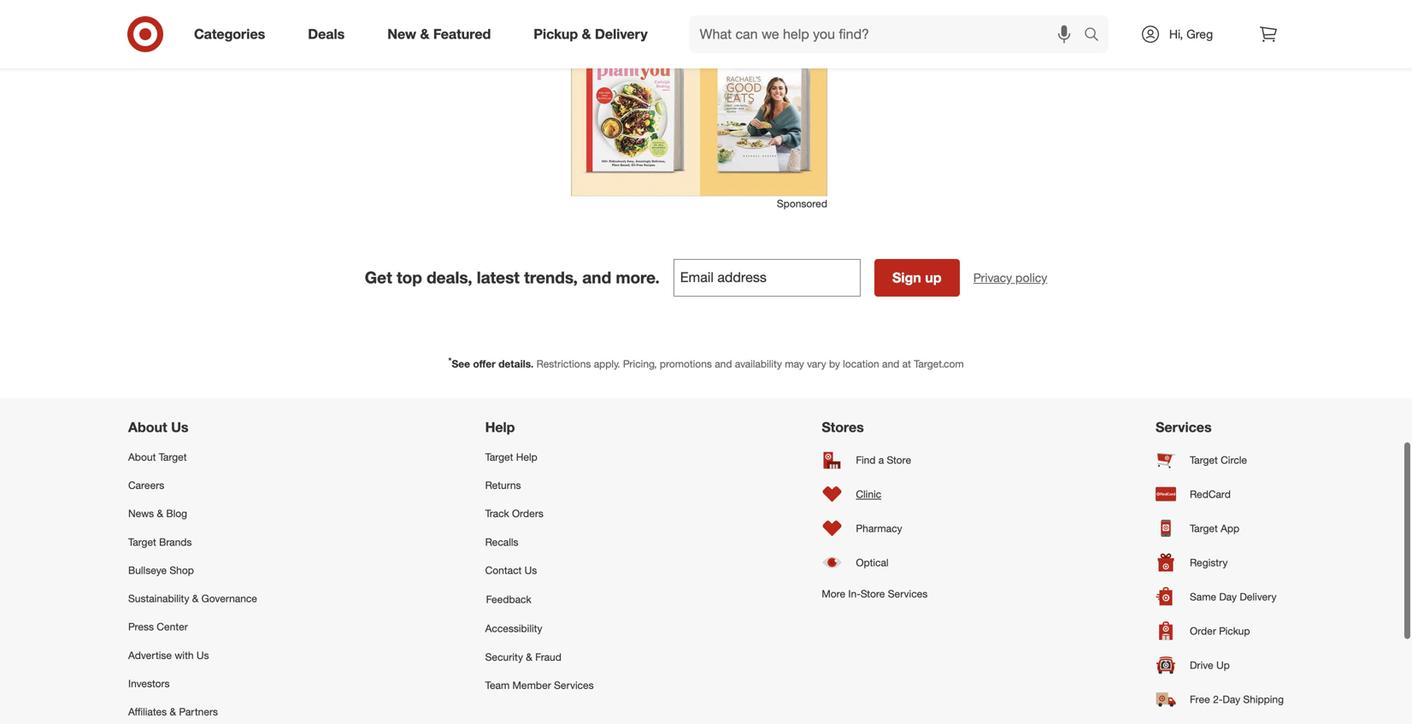 Task type: vqa. For each thing, say whether or not it's contained in the screenshot.
leftmost Hollywood
no



Task type: locate. For each thing, give the bounding box(es) containing it.
trends,
[[524, 268, 578, 287]]

delivery inside "link"
[[1240, 590, 1277, 603]]

press
[[128, 621, 154, 633]]

about up 'careers'
[[128, 451, 156, 463]]

security & fraud link
[[485, 643, 594, 671]]

store right the a
[[887, 453, 912, 466]]

delivery for pickup & delivery
[[595, 26, 648, 42]]

day right same
[[1220, 590, 1237, 603]]

drive up
[[1190, 659, 1230, 672]]

feedback button
[[485, 585, 594, 615]]

center
[[157, 621, 188, 633]]

0 vertical spatial pickup
[[534, 26, 578, 42]]

investors
[[128, 677, 170, 690]]

day inside "link"
[[1220, 590, 1237, 603]]

0 vertical spatial delivery
[[595, 26, 648, 42]]

about up about target
[[128, 419, 167, 436]]

about target link
[[128, 443, 257, 471]]

help up returns "link"
[[516, 451, 538, 463]]

target for target brands
[[128, 536, 156, 548]]

& inside "link"
[[192, 592, 199, 605]]

apply.
[[594, 357, 620, 370]]

about us
[[128, 419, 189, 436]]

help up target help
[[485, 419, 515, 436]]

find a store link
[[822, 443, 928, 477]]

0 horizontal spatial help
[[485, 419, 515, 436]]

us right the contact
[[525, 564, 537, 577]]

and left at
[[882, 357, 900, 370]]

with
[[175, 649, 194, 662]]

recalls
[[485, 536, 519, 548]]

0 horizontal spatial delivery
[[595, 26, 648, 42]]

vary
[[807, 357, 827, 370]]

and left availability
[[715, 357, 732, 370]]

about
[[128, 419, 167, 436], [128, 451, 156, 463]]

target for target circle
[[1190, 453, 1218, 466]]

target left circle
[[1190, 453, 1218, 466]]

target left 'app'
[[1190, 522, 1218, 535]]

0 horizontal spatial store
[[861, 587, 885, 600]]

&
[[420, 26, 430, 42], [582, 26, 591, 42], [157, 507, 163, 520], [192, 592, 199, 605], [526, 651, 533, 663], [170, 706, 176, 718]]

store
[[887, 453, 912, 466], [861, 587, 885, 600]]

0 vertical spatial day
[[1220, 590, 1237, 603]]

1 about from the top
[[128, 419, 167, 436]]

up
[[1217, 659, 1230, 672]]

pricing,
[[623, 357, 657, 370]]

partners
[[179, 706, 218, 718]]

1 vertical spatial store
[[861, 587, 885, 600]]

fraud
[[535, 651, 562, 663]]

target brands link
[[128, 528, 257, 556]]

1 vertical spatial day
[[1223, 693, 1241, 706]]

order
[[1190, 624, 1217, 637]]

pickup
[[534, 26, 578, 42], [1219, 624, 1251, 637]]

more in-store services link
[[822, 580, 928, 608]]

categories link
[[180, 15, 287, 53]]

contact
[[485, 564, 522, 577]]

optical link
[[822, 545, 928, 580]]

news
[[128, 507, 154, 520]]

careers
[[128, 479, 164, 492]]

at
[[903, 357, 911, 370]]

us for contact us
[[525, 564, 537, 577]]

sustainability & governance link
[[128, 585, 257, 613]]

store for in-
[[861, 587, 885, 600]]

delivery
[[595, 26, 648, 42], [1240, 590, 1277, 603]]

2 horizontal spatial services
[[1156, 419, 1212, 436]]

0 vertical spatial about
[[128, 419, 167, 436]]

track
[[485, 507, 509, 520]]

same day delivery
[[1190, 590, 1277, 603]]

us right with
[[197, 649, 209, 662]]

registry
[[1190, 556, 1228, 569]]

and
[[583, 268, 612, 287], [715, 357, 732, 370], [882, 357, 900, 370]]

target down the about us
[[159, 451, 187, 463]]

in-
[[849, 587, 861, 600]]

may
[[785, 357, 804, 370]]

orders
[[512, 507, 544, 520]]

0 horizontal spatial us
[[171, 419, 189, 436]]

store down optical link
[[861, 587, 885, 600]]

day
[[1220, 590, 1237, 603], [1223, 693, 1241, 706]]

0 vertical spatial us
[[171, 419, 189, 436]]

affiliates
[[128, 706, 167, 718]]

news & blog link
[[128, 500, 257, 528]]

services up target circle at the right
[[1156, 419, 1212, 436]]

1 vertical spatial us
[[525, 564, 537, 577]]

bullseye shop
[[128, 564, 194, 577]]

circle
[[1221, 453, 1248, 466]]

* see offer details. restrictions apply. pricing, promotions and availability may vary by location and at target.com
[[448, 355, 964, 370]]

0 vertical spatial store
[[887, 453, 912, 466]]

security & fraud
[[485, 651, 562, 663]]

target up returns
[[485, 451, 513, 463]]

1 horizontal spatial and
[[715, 357, 732, 370]]

us for about us
[[171, 419, 189, 436]]

target circle link
[[1156, 443, 1284, 477]]

& for news
[[157, 507, 163, 520]]

store for a
[[887, 453, 912, 466]]

app
[[1221, 522, 1240, 535]]

1 horizontal spatial pickup
[[1219, 624, 1251, 637]]

drive
[[1190, 659, 1214, 672]]

None text field
[[674, 259, 861, 297]]

1 horizontal spatial store
[[887, 453, 912, 466]]

contact us link
[[485, 556, 594, 585]]

same day delivery link
[[1156, 580, 1284, 614]]

a
[[879, 453, 884, 466]]

investors link
[[128, 670, 257, 698]]

privacy policy
[[974, 270, 1048, 285]]

and left more.
[[583, 268, 612, 287]]

us up about target link
[[171, 419, 189, 436]]

1 vertical spatial services
[[888, 587, 928, 600]]

governance
[[202, 592, 257, 605]]

accessibility
[[485, 622, 543, 635]]

0 horizontal spatial and
[[583, 268, 612, 287]]

2 vertical spatial services
[[554, 679, 594, 692]]

team
[[485, 679, 510, 692]]

hi, greg
[[1170, 27, 1213, 41]]

day right free
[[1223, 693, 1241, 706]]

1 vertical spatial about
[[128, 451, 156, 463]]

services
[[1156, 419, 1212, 436], [888, 587, 928, 600], [554, 679, 594, 692]]

1 horizontal spatial us
[[197, 649, 209, 662]]

2 vertical spatial us
[[197, 649, 209, 662]]

1 horizontal spatial services
[[888, 587, 928, 600]]

top
[[397, 268, 422, 287]]

up
[[925, 269, 942, 286]]

1 horizontal spatial help
[[516, 451, 538, 463]]

optical
[[856, 556, 889, 569]]

us inside "link"
[[197, 649, 209, 662]]

advertise with us link
[[128, 641, 257, 670]]

2 about from the top
[[128, 451, 156, 463]]

privacy
[[974, 270, 1013, 285]]

affiliates & partners
[[128, 706, 218, 718]]

2 horizontal spatial and
[[882, 357, 900, 370]]

target down news
[[128, 536, 156, 548]]

more
[[822, 587, 846, 600]]

1 vertical spatial delivery
[[1240, 590, 1277, 603]]

1 horizontal spatial delivery
[[1240, 590, 1277, 603]]

& for security
[[526, 651, 533, 663]]

bullseye
[[128, 564, 167, 577]]

stores
[[822, 419, 864, 436]]

services down fraud
[[554, 679, 594, 692]]

services down optical link
[[888, 587, 928, 600]]

2 horizontal spatial us
[[525, 564, 537, 577]]

target
[[159, 451, 187, 463], [485, 451, 513, 463], [1190, 453, 1218, 466], [1190, 522, 1218, 535], [128, 536, 156, 548]]



Task type: describe. For each thing, give the bounding box(es) containing it.
recalls link
[[485, 528, 594, 556]]

restrictions
[[537, 357, 591, 370]]

availability
[[735, 357, 782, 370]]

1 vertical spatial pickup
[[1219, 624, 1251, 637]]

target help link
[[485, 443, 594, 471]]

free 2-day shipping link
[[1156, 682, 1284, 716]]

contact us
[[485, 564, 537, 577]]

find a store
[[856, 453, 912, 466]]

get
[[365, 268, 392, 287]]

accessibility link
[[485, 615, 594, 643]]

returns
[[485, 479, 521, 492]]

sign up
[[893, 269, 942, 286]]

target help
[[485, 451, 538, 463]]

deals link
[[293, 15, 366, 53]]

& for pickup
[[582, 26, 591, 42]]

brands
[[159, 536, 192, 548]]

categories
[[194, 26, 265, 42]]

1 vertical spatial help
[[516, 451, 538, 463]]

pickup & delivery link
[[519, 15, 669, 53]]

advertise with us
[[128, 649, 209, 662]]

details.
[[499, 357, 534, 370]]

feedback
[[486, 593, 532, 606]]

*
[[448, 355, 452, 366]]

sign
[[893, 269, 922, 286]]

sustainability & governance
[[128, 592, 257, 605]]

latest
[[477, 268, 520, 287]]

redcard
[[1190, 488, 1231, 501]]

track orders
[[485, 507, 544, 520]]

pharmacy
[[856, 522, 903, 535]]

free
[[1190, 693, 1211, 706]]

What can we help you find? suggestions appear below search field
[[690, 15, 1089, 53]]

redcard link
[[1156, 477, 1284, 511]]

2-
[[1213, 693, 1223, 706]]

target app
[[1190, 522, 1240, 535]]

location
[[843, 357, 880, 370]]

same
[[1190, 590, 1217, 603]]

target circle
[[1190, 453, 1248, 466]]

offer
[[473, 357, 496, 370]]

team member services link
[[485, 671, 594, 700]]

press center
[[128, 621, 188, 633]]

member
[[513, 679, 551, 692]]

target for target app
[[1190, 522, 1218, 535]]

privacy policy link
[[974, 269, 1048, 286]]

target for target help
[[485, 451, 513, 463]]

promotions
[[660, 357, 712, 370]]

get top deals, latest trends, and more.
[[365, 268, 660, 287]]

0 horizontal spatial services
[[554, 679, 594, 692]]

0 vertical spatial help
[[485, 419, 515, 436]]

order pickup link
[[1156, 614, 1284, 648]]

search
[[1077, 27, 1118, 44]]

free 2-day shipping
[[1190, 693, 1284, 706]]

drive up link
[[1156, 648, 1284, 682]]

find
[[856, 453, 876, 466]]

blog
[[166, 507, 187, 520]]

deals
[[308, 26, 345, 42]]

0 vertical spatial services
[[1156, 419, 1212, 436]]

clinic link
[[822, 477, 928, 511]]

target.com
[[914, 357, 964, 370]]

team member services
[[485, 679, 594, 692]]

0 horizontal spatial pickup
[[534, 26, 578, 42]]

about for about us
[[128, 419, 167, 436]]

& for affiliates
[[170, 706, 176, 718]]

advertisement element
[[571, 0, 828, 196]]

& for new
[[420, 26, 430, 42]]

careers link
[[128, 471, 257, 500]]

order pickup
[[1190, 624, 1251, 637]]

sustainability
[[128, 592, 189, 605]]

about for about target
[[128, 451, 156, 463]]

greg
[[1187, 27, 1213, 41]]

returns link
[[485, 471, 594, 500]]

new
[[388, 26, 416, 42]]

delivery for same day delivery
[[1240, 590, 1277, 603]]

about target
[[128, 451, 187, 463]]

search button
[[1077, 15, 1118, 56]]

featured
[[433, 26, 491, 42]]

pickup & delivery
[[534, 26, 648, 42]]

shop
[[170, 564, 194, 577]]

shipping
[[1244, 693, 1284, 706]]

news & blog
[[128, 507, 187, 520]]

press center link
[[128, 613, 257, 641]]

sign up button
[[875, 259, 960, 297]]

track orders link
[[485, 500, 594, 528]]

new & featured
[[388, 26, 491, 42]]

more.
[[616, 268, 660, 287]]

& for sustainability
[[192, 592, 199, 605]]

deals,
[[427, 268, 472, 287]]

target app link
[[1156, 511, 1284, 545]]



